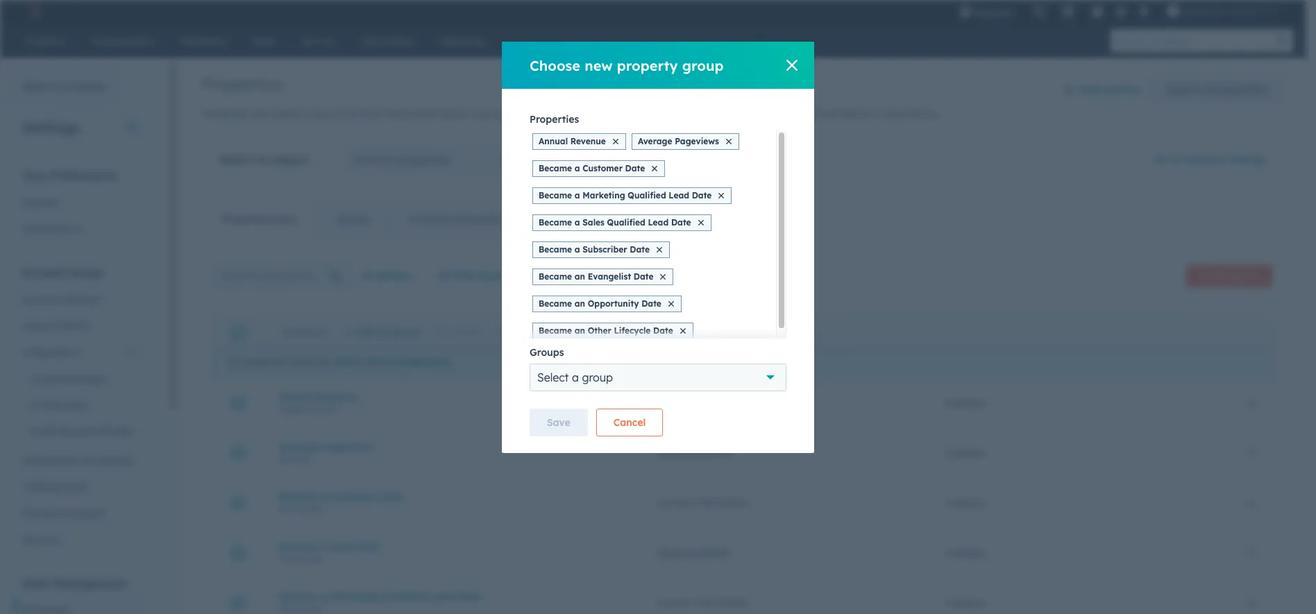Task type: vqa. For each thing, say whether or not it's contained in the screenshot.
10
yes



Task type: locate. For each thing, give the bounding box(es) containing it.
1 vertical spatial average
[[279, 441, 319, 453]]

0 horizontal spatial select
[[219, 153, 253, 167]]

customer down average pageviews number
[[330, 491, 377, 503]]

contact information
[[657, 397, 750, 409], [657, 497, 750, 509], [657, 597, 750, 609]]

for
[[587, 108, 602, 120]]

users up the integrations
[[22, 320, 48, 333]]

marketing inside choose new property group dialog
[[583, 190, 626, 201]]

average pageviews button
[[279, 441, 624, 453]]

all left users
[[532, 270, 544, 283]]

5 0 from the top
[[1250, 597, 1256, 609]]

account up account defaults
[[22, 266, 67, 280]]

0 vertical spatial average
[[638, 136, 673, 147]]

marketplace
[[22, 455, 79, 467]]

contact
[[352, 153, 394, 167], [657, 397, 694, 409], [657, 497, 694, 509], [657, 597, 694, 609]]

1 horizontal spatial 10
[[282, 328, 291, 338]]

quality
[[1106, 83, 1142, 96]]

became for became a customer date
[[539, 163, 572, 174]]

all users button
[[523, 262, 591, 291]]

0 vertical spatial property
[[617, 57, 678, 74]]

1 horizontal spatial customer
[[583, 163, 623, 174]]

a inside 'became a marketing qualified lead date date picker'
[[321, 591, 327, 603]]

customer up became a marketing qualified lead date
[[583, 163, 623, 174]]

0 horizontal spatial 10
[[229, 356, 239, 368]]

picker down became a lead date date picker
[[300, 604, 324, 614]]

to inside tab panel
[[379, 326, 389, 339]]

back
[[23, 81, 47, 93]]

1 vertical spatial annual
[[279, 391, 313, 403]]

became down number
[[279, 491, 318, 503]]

properties.
[[400, 356, 453, 368]]

2 sales properties from the top
[[657, 547, 731, 559]]

lead for became a marketing qualified lead date
[[669, 190, 690, 201]]

lead down became a customer date date picker
[[330, 541, 354, 553]]

select down are
[[219, 153, 253, 167]]

select down add
[[334, 356, 363, 368]]

customer for became a customer date
[[583, 163, 623, 174]]

revenue for annual revenue single-line text
[[316, 391, 357, 403]]

properties left are
[[202, 108, 249, 120]]

contacts
[[1184, 153, 1226, 166]]

settings image
[[1115, 6, 1128, 18]]

picker down became a customer date date picker
[[300, 554, 324, 564]]

marketing down became a lead date date picker
[[330, 591, 380, 603]]

select all 171 properties. button
[[334, 356, 453, 369]]

2 vertical spatial qualified
[[383, 591, 428, 603]]

10 for 10 selected
[[282, 328, 291, 338]]

contact for annual revenue
[[657, 397, 694, 409]]

annual for annual revenue
[[539, 136, 568, 147]]

became down became a lead date date picker
[[279, 591, 318, 603]]

information for annual revenue
[[696, 397, 750, 409]]

average pageviews number
[[279, 441, 374, 464]]

teams
[[60, 320, 90, 333], [575, 326, 606, 339]]

lead down became a marketing qualified lead date
[[648, 217, 669, 228]]

marketplaces image
[[1063, 6, 1075, 19]]

0 vertical spatial groups
[[337, 213, 370, 226]]

became a marketing qualified lead date button
[[279, 591, 624, 603]]

0 horizontal spatial customer
[[330, 491, 377, 503]]

sales properties for average pageviews
[[657, 447, 731, 459]]

1 0 from the top
[[1250, 397, 1256, 409]]

account defaults link
[[14, 287, 145, 313]]

0 vertical spatial contact information
[[657, 397, 750, 409]]

data down security
[[22, 577, 50, 591]]

users
[[22, 320, 48, 333], [534, 326, 561, 339]]

1 vertical spatial revenue
[[316, 391, 357, 403]]

1 horizontal spatial select
[[334, 356, 363, 368]]

3 hubspot from the top
[[946, 497, 986, 509]]

close image for became an other lifecycle date
[[680, 329, 686, 334]]

& for teams
[[51, 320, 58, 333]]

apps for private apps
[[66, 399, 89, 412]]

2 vertical spatial sales
[[657, 547, 682, 559]]

all inside popup button
[[532, 270, 544, 283]]

became a lead date button
[[279, 541, 624, 553]]

to right used
[[294, 108, 303, 120]]

1 horizontal spatial &
[[59, 508, 66, 520]]

revenue inside annual revenue single-line text
[[316, 391, 357, 403]]

a down assign users & teams button at the bottom of page
[[572, 371, 579, 385]]

0 horizontal spatial &
[[51, 320, 58, 333]]

became inside 'became a marketing qualified lead date date picker'
[[279, 591, 318, 603]]

0 horizontal spatial teams
[[60, 320, 90, 333]]

2 contact information from the top
[[657, 497, 750, 509]]

0 horizontal spatial all
[[366, 356, 378, 368]]

1 vertical spatial select
[[334, 356, 363, 368]]

became inside became a customer date date picker
[[279, 491, 318, 503]]

1 horizontal spatial teams
[[575, 326, 606, 339]]

to right add
[[379, 326, 389, 339]]

a down became a lead date date picker
[[321, 591, 327, 603]]

groups down assign users & teams
[[530, 347, 564, 359]]

records
[[494, 108, 528, 120]]

private apps
[[31, 399, 89, 412]]

1 vertical spatial marketing
[[330, 591, 380, 603]]

close image for annual revenue
[[613, 139, 619, 144]]

account up users & teams
[[22, 294, 60, 306]]

sales
[[583, 217, 605, 228], [657, 447, 682, 459], [657, 547, 682, 559]]

0 vertical spatial account
[[22, 266, 67, 280]]

email
[[31, 426, 56, 438]]

all left 171
[[366, 356, 378, 368]]

all left groups
[[361, 269, 374, 282]]

1 vertical spatial groups
[[530, 347, 564, 359]]

1 vertical spatial account
[[22, 294, 60, 306]]

3 0 from the top
[[1250, 497, 1256, 509]]

4 hubspot from the top
[[946, 547, 986, 559]]

0 vertical spatial marketing
[[583, 190, 626, 201]]

users & teams link
[[14, 313, 145, 340]]

0 vertical spatial revenue
[[571, 136, 606, 147]]

an left 'object:' at the top left
[[256, 153, 271, 167]]

1 horizontal spatial groups
[[530, 347, 564, 359]]

became down annual revenue
[[539, 163, 572, 174]]

a for became a marketing qualified lead date date picker
[[321, 591, 327, 603]]

2 horizontal spatial &
[[564, 326, 572, 339]]

0 vertical spatial qualified
[[628, 190, 667, 201]]

annual inside annual revenue single-line text
[[279, 391, 313, 403]]

email service provider
[[31, 426, 133, 438]]

data left the quality
[[1079, 83, 1103, 96]]

0 vertical spatial annual
[[539, 136, 568, 147]]

tracking
[[22, 481, 61, 494]]

notifications button
[[1133, 0, 1157, 22]]

all for all groups
[[361, 269, 374, 282]]

teams down "account defaults" link
[[60, 320, 90, 333]]

1 horizontal spatial users
[[534, 326, 561, 339]]

select inside tab panel
[[334, 356, 363, 368]]

all for all field types
[[438, 269, 450, 282]]

5 hubspot from the top
[[946, 597, 986, 609]]

2 hubspot from the top
[[946, 447, 986, 459]]

1 horizontal spatial revenue
[[571, 136, 606, 147]]

users right assign
[[534, 326, 561, 339]]

qualified for became a sales qualified lead date
[[607, 217, 646, 228]]

new
[[585, 57, 613, 74]]

your preferences
[[22, 169, 116, 183]]

1 vertical spatial sales properties
[[657, 547, 731, 559]]

became down became a subscriber date
[[539, 272, 572, 282]]

2 vertical spatial select
[[538, 371, 569, 385]]

group inside popup button
[[582, 371, 613, 385]]

collect
[[306, 108, 336, 120]]

to for add to group
[[379, 326, 389, 339]]

to for go to contacts settings
[[1171, 153, 1181, 166]]

1 horizontal spatial marketing
[[583, 190, 626, 201]]

qualified for became a marketing qualified lead date date picker
[[383, 591, 428, 603]]

1 contact information from the top
[[657, 397, 750, 409]]

0 horizontal spatial marketing
[[330, 591, 380, 603]]

0 vertical spatial sales properties
[[657, 447, 731, 459]]

became down became a customer date date picker
[[279, 541, 318, 553]]

qualified
[[628, 190, 667, 201], [607, 217, 646, 228], [383, 591, 428, 603]]

became up all users popup button
[[539, 244, 572, 255]]

average pageviews
[[638, 136, 720, 147]]

property right create
[[1227, 271, 1261, 281]]

2 vertical spatial contact information
[[657, 597, 750, 609]]

about
[[441, 108, 468, 120]]

Search HubSpot search field
[[1111, 29, 1281, 53]]

all groups
[[361, 269, 410, 282]]

tab list
[[202, 202, 535, 237]]

an left other
[[575, 326, 586, 336]]

0 horizontal spatial group
[[392, 326, 421, 339]]

customer inside became a customer date date picker
[[330, 491, 377, 503]]

connected apps
[[31, 373, 106, 385]]

1 vertical spatial property
[[1227, 271, 1261, 281]]

to for back to contacts
[[50, 81, 60, 93]]

to right back
[[50, 81, 60, 93]]

0 horizontal spatial groups
[[337, 213, 370, 226]]

properties up annual revenue
[[530, 113, 579, 126]]

annual up single-
[[279, 391, 313, 403]]

1 horizontal spatial property
[[1227, 271, 1261, 281]]

select inside select a group popup button
[[538, 371, 569, 385]]

all left 'field'
[[438, 269, 450, 282]]

group up might on the right of page
[[683, 57, 724, 74]]

integrations button
[[14, 340, 145, 366]]

average inside choose new property group dialog
[[638, 136, 673, 147]]

1 hubspot from the top
[[946, 397, 986, 409]]

archive
[[449, 326, 486, 339]]

2 picker from the top
[[300, 554, 324, 564]]

general link
[[14, 190, 145, 216]]

1 vertical spatial pageviews
[[322, 441, 374, 453]]

qualified up became a sales qualified lead date
[[628, 190, 667, 201]]

property inside button
[[1227, 271, 1261, 281]]

0 horizontal spatial annual
[[279, 391, 313, 403]]

marketplaces button
[[1055, 0, 1084, 22]]

qualified down became a lead date 'button'
[[383, 591, 428, 603]]

became down became a customer date
[[539, 190, 572, 201]]

10
[[282, 328, 291, 338], [229, 356, 239, 368]]

1 horizontal spatial group
[[582, 371, 613, 385]]

tab list containing properties (171)
[[202, 202, 535, 237]]

a down annual revenue
[[575, 163, 580, 174]]

2 horizontal spatial all
[[532, 270, 544, 283]]

tab panel
[[202, 236, 1284, 615]]

revenue inside choose new property group dialog
[[571, 136, 606, 147]]

1 horizontal spatial all
[[438, 269, 450, 282]]

apoptosis studios 2
[[1183, 6, 1268, 17]]

private
[[31, 399, 63, 412]]

average inside average pageviews number
[[279, 441, 319, 453]]

opportunity
[[588, 299, 639, 309]]

2 account from the top
[[22, 294, 60, 306]]

a inside select a group popup button
[[572, 371, 579, 385]]

0 horizontal spatial property
[[617, 57, 678, 74]]

properties inside choose new property group dialog
[[530, 113, 579, 126]]

menu
[[950, 0, 1290, 22]]

an down became an evangelist date
[[575, 299, 586, 309]]

1 vertical spatial all
[[366, 356, 378, 368]]

4 0 from the top
[[1250, 547, 1256, 559]]

close image for became a customer date
[[652, 166, 658, 172]]

2 horizontal spatial group
[[683, 57, 724, 74]]

picker inside became a lead date date picker
[[300, 554, 324, 564]]

marketing
[[583, 190, 626, 201], [330, 591, 380, 603]]

2 0 from the top
[[1250, 447, 1256, 459]]

apps inside 'link'
[[83, 373, 106, 385]]

became down all users popup button
[[539, 299, 572, 309]]

contact
[[658, 108, 692, 120]]

have
[[725, 108, 747, 120]]

apps up service
[[66, 399, 89, 412]]

average down the contact
[[638, 136, 673, 147]]

2 vertical spatial picker
[[300, 604, 324, 614]]

annual down 'hubspot.'
[[539, 136, 568, 147]]

calling icon button
[[1028, 2, 1052, 20]]

& left other
[[564, 326, 572, 339]]

0
[[1250, 397, 1256, 409], [1250, 447, 1256, 459], [1250, 497, 1256, 509], [1250, 547, 1256, 559], [1250, 597, 1256, 609]]

your
[[471, 108, 491, 120]]

1 horizontal spatial pageviews
[[675, 136, 720, 147]]

sales properties for became a lead date
[[657, 547, 731, 559]]

became up became a subscriber date
[[539, 217, 572, 228]]

1 horizontal spatial average
[[638, 136, 673, 147]]

became inside became a lead date date picker
[[279, 541, 318, 553]]

annual inside choose new property group dialog
[[539, 136, 568, 147]]

tab panel containing all groups
[[202, 236, 1284, 615]]

3 picker from the top
[[300, 604, 324, 614]]

became a customer date
[[539, 163, 645, 174]]

0 vertical spatial select
[[219, 153, 253, 167]]

account setup element
[[14, 265, 145, 554]]

tara schultz image
[[1168, 5, 1180, 17]]

1 vertical spatial customer
[[330, 491, 377, 503]]

qualified inside 'became a marketing qualified lead date date picker'
[[383, 591, 428, 603]]

pageviews down text
[[322, 441, 374, 453]]

select down assign users & teams
[[538, 371, 569, 385]]

became for became an evangelist date
[[539, 272, 572, 282]]

data
[[1079, 83, 1103, 96], [22, 577, 50, 591]]

lead down became a lead date 'button'
[[431, 591, 455, 603]]

object:
[[274, 153, 311, 167]]

customer for became a customer date date picker
[[330, 491, 377, 503]]

became for became an other lifecycle date
[[539, 326, 572, 336]]

groups up all groups
[[337, 213, 370, 226]]

property
[[617, 57, 678, 74], [1227, 271, 1261, 281]]

a up became a subscriber date
[[575, 217, 580, 228]]

revenue up became a customer date
[[571, 136, 606, 147]]

became
[[539, 163, 572, 174], [539, 190, 572, 201], [539, 217, 572, 228], [539, 244, 572, 255], [539, 272, 572, 282], [539, 299, 572, 309], [539, 326, 572, 336], [279, 491, 318, 503], [279, 541, 318, 553], [279, 591, 318, 603]]

a down average pageviews number
[[321, 491, 327, 503]]

to right the go
[[1171, 153, 1181, 166]]

qualified down became a marketing qualified lead date
[[607, 217, 646, 228]]

create property
[[1199, 271, 1261, 281]]

property right "new"
[[617, 57, 678, 74]]

lead down average pageviews
[[669, 190, 690, 201]]

1 vertical spatial group
[[392, 326, 421, 339]]

teams down became an opportunity date
[[575, 326, 606, 339]]

hubspot for annual revenue
[[946, 397, 986, 409]]

close image
[[787, 60, 798, 71], [613, 139, 619, 144], [652, 166, 658, 172], [719, 193, 725, 199], [669, 301, 674, 307], [680, 329, 686, 334]]

apps
[[83, 373, 106, 385], [66, 399, 89, 412]]

menu item
[[1024, 0, 1027, 22]]

customer inside choose new property group dialog
[[583, 163, 623, 174]]

2 vertical spatial group
[[582, 371, 613, 385]]

1 vertical spatial 10
[[229, 356, 239, 368]]

1 horizontal spatial all
[[1203, 83, 1215, 96]]

0 horizontal spatial data
[[22, 577, 50, 591]]

pageviews inside average pageviews number
[[322, 441, 374, 453]]

0 horizontal spatial revenue
[[316, 391, 357, 403]]

select for select a group
[[538, 371, 569, 385]]

0 for became a customer date
[[1250, 497, 1256, 509]]

became for became an opportunity date
[[539, 299, 572, 309]]

archived properties (0)
[[409, 213, 515, 226]]

contact properties button
[[345, 146, 520, 174]]

average up number
[[279, 441, 319, 453]]

qualified for became a marketing qualified lead date
[[628, 190, 667, 201]]

data management
[[22, 577, 126, 591]]

a inside became a lead date date picker
[[321, 541, 327, 553]]

all users
[[532, 270, 573, 283]]

selected.
[[291, 356, 331, 368]]

1 vertical spatial contact information
[[657, 497, 750, 509]]

go to contacts settings button
[[1154, 153, 1267, 166]]

1 vertical spatial apps
[[66, 399, 89, 412]]

0 vertical spatial picker
[[300, 504, 324, 514]]

a inside became a customer date date picker
[[321, 491, 327, 503]]

properties inside button
[[1217, 83, 1267, 96]]

users
[[547, 270, 573, 283]]

store
[[359, 108, 382, 120]]

0 vertical spatial data
[[1079, 83, 1103, 96]]

marketing up became a sales qualified lead date
[[583, 190, 626, 201]]

apps up private apps link
[[83, 373, 106, 385]]

2 horizontal spatial select
[[538, 371, 569, 385]]

general
[[22, 197, 58, 209]]

marketing inside 'became a marketing qualified lead date date picker'
[[330, 591, 380, 603]]

pageviews inside choose new property group dialog
[[675, 136, 720, 147]]

1 vertical spatial picker
[[300, 554, 324, 564]]

1 vertical spatial data
[[22, 577, 50, 591]]

became right assign
[[539, 326, 572, 336]]

consent
[[68, 508, 106, 520]]

a for became a marketing qualified lead date
[[575, 190, 580, 201]]

connected apps link
[[14, 366, 145, 392]]

picker for customer
[[300, 504, 324, 514]]

0 horizontal spatial users
[[22, 320, 48, 333]]

1 vertical spatial qualified
[[607, 217, 646, 228]]

apoptosis studios 2 button
[[1160, 0, 1288, 22]]

1 picker from the top
[[300, 504, 324, 514]]

all right the export
[[1203, 83, 1215, 96]]

or
[[871, 108, 880, 120]]

a for became a subscriber date
[[575, 244, 580, 255]]

group down other
[[582, 371, 613, 385]]

0 vertical spatial 10
[[282, 328, 291, 338]]

1 vertical spatial sales
[[657, 447, 682, 459]]

close image for became a subscriber date
[[657, 247, 663, 253]]

& right the privacy
[[59, 508, 66, 520]]

0 vertical spatial customer
[[583, 163, 623, 174]]

groups inside choose new property group dialog
[[530, 347, 564, 359]]

0 vertical spatial pageviews
[[675, 136, 720, 147]]

to
[[50, 81, 60, 93], [294, 108, 303, 120], [1171, 153, 1181, 166], [379, 326, 389, 339]]

group
[[683, 57, 724, 74], [392, 326, 421, 339], [582, 371, 613, 385]]

1 account from the top
[[22, 266, 67, 280]]

lead right or
[[883, 108, 906, 120]]

0 horizontal spatial pageviews
[[322, 441, 374, 453]]

& up the integrations
[[51, 320, 58, 333]]

a left subscriber
[[575, 244, 580, 255]]

close image
[[726, 139, 732, 144], [698, 220, 704, 226], [657, 247, 663, 253], [661, 274, 666, 280]]

properties
[[1217, 83, 1267, 96], [749, 108, 796, 120], [397, 153, 451, 167], [242, 356, 289, 368], [684, 447, 731, 459], [684, 547, 731, 559]]

lead inside 'became a marketing qualified lead date date picker'
[[431, 591, 455, 603]]

0 horizontal spatial all
[[361, 269, 374, 282]]

hubspot image
[[25, 3, 42, 19]]

0 vertical spatial sales
[[583, 217, 605, 228]]

pageviews down might on the right of page
[[675, 136, 720, 147]]

group inside tab panel
[[392, 326, 421, 339]]

0 vertical spatial apps
[[83, 373, 106, 385]]

0 vertical spatial all
[[1203, 83, 1215, 96]]

group up select all 171 properties. button
[[392, 326, 421, 339]]

account for account setup
[[22, 266, 67, 280]]

&
[[51, 320, 58, 333], [564, 326, 572, 339], [59, 508, 66, 520]]

picker inside became a customer date date picker
[[300, 504, 324, 514]]

data management element
[[14, 576, 145, 615]]

a down became a customer date date picker
[[321, 541, 327, 553]]

0 vertical spatial group
[[683, 57, 724, 74]]

pageviews for average pageviews number
[[322, 441, 374, 453]]

3 contact information from the top
[[657, 597, 750, 609]]

account for account defaults
[[22, 294, 60, 306]]

information for became a customer date
[[696, 497, 750, 509]]

an right users
[[575, 272, 586, 282]]

groups
[[337, 213, 370, 226], [530, 347, 564, 359]]

0 horizontal spatial average
[[279, 441, 319, 453]]

1 horizontal spatial annual
[[539, 136, 568, 147]]

close image for became a sales qualified lead date
[[698, 220, 704, 226]]

selected
[[293, 328, 325, 338]]

1 sales properties from the top
[[657, 447, 731, 459]]

properties (171) link
[[203, 203, 317, 236]]

revenue up text
[[316, 391, 357, 403]]

a down became a customer date
[[575, 190, 580, 201]]

1 horizontal spatial data
[[1079, 83, 1103, 96]]

data inside button
[[1079, 83, 1103, 96]]

account defaults
[[22, 294, 101, 306]]

menu containing apoptosis studios 2
[[950, 0, 1290, 22]]

picker up became a lead date date picker
[[300, 504, 324, 514]]

all for all users
[[532, 270, 544, 283]]

archive button
[[435, 326, 486, 339]]



Task type: describe. For each thing, give the bounding box(es) containing it.
contact information for date
[[657, 597, 750, 609]]

became a subscriber date
[[539, 244, 650, 255]]

groups
[[376, 269, 410, 282]]

provider
[[95, 426, 133, 438]]

hubspot for became a marketing qualified lead date
[[946, 597, 986, 609]]

number
[[279, 454, 311, 464]]

select for select an object:
[[219, 153, 253, 167]]

properties (171)
[[222, 213, 297, 226]]

data quality button
[[1051, 76, 1142, 103]]

marketing for became a marketing qualified lead date date picker
[[330, 591, 380, 603]]

& for consent
[[59, 508, 66, 520]]

sales for average pageviews
[[657, 447, 682, 459]]

properties left (171)
[[222, 213, 272, 226]]

hubspot link
[[17, 3, 52, 19]]

became for became a customer date date picker
[[279, 491, 318, 503]]

marketing for became a marketing qualified lead date
[[583, 190, 626, 201]]

became for became a marketing qualified lead date
[[539, 190, 572, 201]]

became for became a subscriber date
[[539, 244, 572, 255]]

private apps link
[[14, 392, 145, 419]]

subscriber
[[583, 244, 628, 255]]

(171)
[[275, 213, 297, 226]]

property inside dialog
[[617, 57, 678, 74]]

properties are used to collect and store information about your records in hubspot. for example, a contact might have properties like first name or lead status.
[[202, 108, 940, 120]]

lead inside became a lead date date picker
[[330, 541, 354, 553]]

0 for became a lead date
[[1250, 547, 1256, 559]]

pageviews for average pageviews
[[675, 136, 720, 147]]

close image for became an evangelist date
[[661, 274, 666, 280]]

help image
[[1092, 6, 1105, 19]]

text
[[322, 404, 337, 414]]

a left the contact
[[649, 108, 655, 120]]

tracking code link
[[14, 474, 145, 501]]

contact inside popup button
[[352, 153, 394, 167]]

your
[[22, 169, 48, 183]]

group for select a group
[[582, 371, 613, 385]]

choose new property group dialog
[[502, 42, 815, 454]]

export all properties button
[[1151, 76, 1284, 103]]

became a sales qualified lead date
[[539, 217, 691, 228]]

became for became a sales qualified lead date
[[539, 217, 572, 228]]

became an other lifecycle date
[[539, 326, 674, 336]]

settings
[[1229, 153, 1267, 166]]

an for evangelist
[[575, 272, 586, 282]]

0 for became a marketing qualified lead date
[[1250, 597, 1256, 609]]

properties inside popup button
[[397, 153, 451, 167]]

upgrade
[[975, 7, 1014, 18]]

Search search field
[[213, 262, 352, 290]]

all inside button
[[1203, 83, 1215, 96]]

defaults
[[62, 294, 101, 306]]

upgrade image
[[960, 6, 973, 19]]

became for became a lead date date picker
[[279, 541, 318, 553]]

line
[[306, 404, 319, 414]]

annual for annual revenue single-line text
[[279, 391, 313, 403]]

an for object:
[[256, 153, 271, 167]]

10 selected
[[282, 328, 325, 338]]

became for became a marketing qualified lead date date picker
[[279, 591, 318, 603]]

all groups button
[[352, 262, 429, 290]]

calling icon image
[[1034, 6, 1046, 18]]

became a marketing qualified lead date
[[539, 190, 712, 201]]

cancel
[[614, 417, 646, 429]]

archived properties (0) link
[[389, 203, 534, 236]]

close image for became an opportunity date
[[669, 301, 674, 307]]

a for select a group
[[572, 371, 579, 385]]

171
[[381, 356, 397, 368]]

select a group
[[538, 371, 613, 385]]

2
[[1263, 6, 1268, 17]]

annual revenue single-line text
[[279, 391, 357, 414]]

properties up are
[[202, 74, 283, 94]]

name
[[840, 108, 868, 120]]

average for average pageviews
[[638, 136, 673, 147]]

add to group button
[[342, 326, 421, 339]]

became a customer date button
[[279, 491, 624, 503]]

10 for 10 properties selected. select all 171 properties.
[[229, 356, 239, 368]]

your preferences element
[[14, 168, 145, 242]]

apps for connected apps
[[83, 373, 106, 385]]

cancel button
[[596, 409, 664, 437]]

hubspot for average pageviews
[[946, 447, 986, 459]]

might
[[695, 108, 722, 120]]

became an opportunity date
[[539, 299, 662, 309]]

users inside account setup element
[[22, 320, 48, 333]]

notifications image
[[1139, 6, 1151, 19]]

help button
[[1087, 0, 1110, 22]]

select an object:
[[219, 153, 311, 167]]

types
[[478, 269, 504, 282]]

a for became a customer date date picker
[[321, 491, 327, 503]]

assign users & teams button
[[500, 326, 625, 339]]

search image
[[1277, 36, 1287, 46]]

security
[[22, 534, 59, 547]]

users & teams
[[22, 320, 90, 333]]

management
[[53, 577, 126, 591]]

0 for annual revenue
[[1250, 397, 1256, 409]]

used
[[269, 108, 291, 120]]

save
[[547, 417, 571, 429]]

apoptosis
[[1183, 6, 1226, 17]]

other
[[588, 326, 612, 336]]

information for became a marketing qualified lead date
[[696, 597, 750, 609]]

sales inside choose new property group dialog
[[583, 217, 605, 228]]

properties left (0)
[[452, 213, 499, 226]]

a for became a sales qualified lead date
[[575, 217, 580, 228]]

hubspot for became a lead date
[[946, 547, 986, 559]]

data for data management
[[22, 577, 50, 591]]

notifications
[[22, 223, 82, 235]]

an for opportunity
[[575, 299, 586, 309]]

revenue for annual revenue
[[571, 136, 606, 147]]

assign
[[500, 326, 531, 339]]

close image for became a marketing qualified lead date
[[719, 193, 725, 199]]

field
[[453, 269, 475, 282]]

became an evangelist date
[[539, 272, 654, 282]]

picker inside 'became a marketing qualified lead date date picker'
[[300, 604, 324, 614]]

a for became a customer date
[[575, 163, 580, 174]]

first
[[817, 108, 837, 120]]

lead for became a sales qualified lead date
[[648, 217, 669, 228]]

& inside tab panel
[[564, 326, 572, 339]]

contact for became a marketing qualified lead date
[[657, 597, 694, 609]]

an for other
[[575, 326, 586, 336]]

assign users & teams
[[500, 326, 606, 339]]

contacts
[[63, 81, 106, 93]]

hubspot for became a customer date
[[946, 497, 986, 509]]

0 for average pageviews
[[1250, 447, 1256, 459]]

a for became a lead date date picker
[[321, 541, 327, 553]]

contact properties
[[352, 153, 451, 167]]

save button
[[530, 409, 588, 437]]

privacy & consent link
[[14, 501, 145, 527]]

security link
[[14, 527, 145, 554]]

back to contacts link
[[0, 74, 115, 101]]

settings link
[[1113, 4, 1130, 18]]

email service provider link
[[14, 419, 145, 445]]

picker for lead
[[300, 554, 324, 564]]

10 properties selected. select all 171 properties.
[[229, 356, 453, 368]]

annual revenue
[[539, 136, 606, 147]]

account setup
[[22, 266, 103, 280]]

became a customer date date picker
[[279, 491, 403, 514]]

average for average pageviews number
[[279, 441, 319, 453]]

data for data quality
[[1079, 83, 1103, 96]]

sales for became a lead date
[[657, 547, 682, 559]]

groups inside tab list
[[337, 213, 370, 226]]

settings
[[22, 119, 79, 136]]

studios
[[1228, 6, 1260, 17]]

all field types button
[[429, 262, 523, 290]]

all field types
[[438, 269, 504, 282]]

choose new property group
[[530, 57, 724, 74]]

teams inside account setup element
[[60, 320, 90, 333]]

group for add to group
[[392, 326, 421, 339]]

contact information for picker
[[657, 497, 750, 509]]

connected
[[31, 373, 80, 385]]

close image for average pageviews
[[726, 139, 732, 144]]

service
[[59, 426, 93, 438]]

lead for became a marketing qualified lead date date picker
[[431, 591, 455, 603]]

became a lead date date picker
[[279, 541, 380, 564]]

marketplace downloads link
[[14, 448, 145, 474]]

contact for became a customer date
[[657, 497, 694, 509]]



